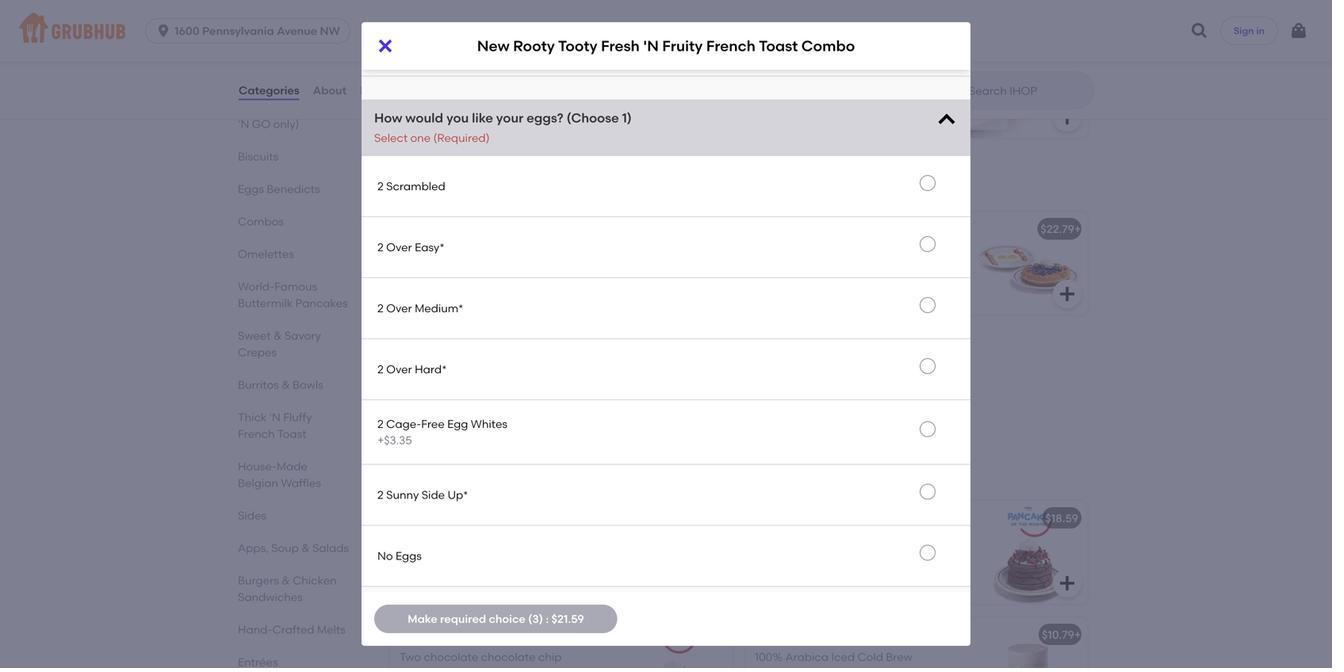 Task type: describe. For each thing, give the bounding box(es) containing it.
bacon
[[445, 583, 480, 596]]

rooty for new rooty tooty fresh 'n fruity crepe combo
[[427, 339, 458, 352]]

fruity for new rooty tooty fresh 'n fruity waffle combo
[[895, 222, 926, 236]]

new for new breakfast biscuit sandwich
[[828, 86, 853, 99]]

make
[[408, 612, 437, 626]]

stack) for chocolate strawberry pancakes - (short stack)
[[622, 628, 657, 642]]

search icon image
[[944, 81, 963, 100]]

svg image right meat
[[813, 49, 825, 61]]

combo right waffle
[[967, 222, 1007, 236]]

2 over hard* button
[[362, 339, 971, 400]]

toast inside thick 'n fluffy french toast
[[277, 427, 306, 441]]

month
[[484, 512, 519, 525]]

only)
[[273, 117, 299, 131]]

french inside thick 'n fluffy french toast
[[238, 427, 275, 441]]

house-
[[238, 460, 277, 473]]

sweet
[[238, 329, 271, 343]]

of for pancake
[[450, 512, 461, 525]]

cold for brew
[[858, 651, 883, 664]]

0 vertical spatial toast
[[759, 37, 798, 55]]

free
[[421, 418, 445, 431]]

egg
[[447, 418, 468, 431]]

eggs*
[[530, 550, 562, 564]]

drinks
[[453, 86, 487, 99]]

any
[[454, 534, 474, 548]]

sides
[[238, 509, 266, 523]]

over for medium*
[[386, 302, 412, 315]]

biscuit
[[911, 86, 948, 99]]

svg image down 2 over hard* button
[[703, 401, 722, 420]]

+ for new vanilla creamy cold foam cold brew
[[1074, 628, 1081, 642]]

2 for 2 sausage
[[477, 48, 483, 62]]

2 right or
[[527, 583, 534, 596]]

reviews
[[360, 84, 404, 97]]

& inside choice of any 2 same-flavored pancakes, served with 2 eggs* your way, 2 custom-cured hickory- smoked bacon strips or 2 pork sausage links & golden hash browns.
[[474, 599, 482, 612]]

how
[[374, 110, 402, 126]]

tooty for new rooty tooty fresh 'n fruity waffle combo
[[816, 222, 846, 236]]

no eggs button
[[362, 526, 971, 587]]

2 sunny side up* button
[[362, 465, 971, 525]]

sandwich
[[950, 86, 1004, 99]]

2 sausage
[[477, 48, 532, 62]]

new breakfast biscuit sandwich
[[828, 86, 1004, 99]]

house-made belgian waffles
[[238, 460, 321, 490]]

try
[[387, 464, 413, 484]]

savory
[[284, 329, 321, 343]]

apps, soup & salads
[[238, 542, 349, 555]]

svg image right the sausage
[[548, 49, 561, 61]]

omelettes
[[238, 247, 294, 261]]

combo up flavored
[[521, 512, 562, 525]]

pancakes,
[[400, 550, 455, 564]]

served
[[458, 550, 494, 564]]

combo right meat
[[801, 37, 855, 55]]

new rooty tooty fresh 'n fruity crepe combo
[[400, 339, 650, 352]]

:
[[546, 612, 549, 626]]

fountain
[[402, 86, 450, 99]]

sweetened
[[755, 667, 814, 668]]

no for no meat
[[751, 48, 766, 62]]

tooty for new rooty tooty fresh 'n fruity french toast combo
[[558, 37, 598, 55]]

2 scrambled
[[377, 180, 445, 193]]

or
[[514, 583, 525, 596]]

pancakes for chocolate strawberry pancakes - (short stack)
[[523, 628, 576, 642]]

required
[[440, 612, 486, 626]]

'n for new rooty tooty fresh 'n fruity crepe combo
[[525, 339, 537, 352]]

sandwiches
[[238, 591, 303, 604]]

your inside how would you like your eggs? (choose 1) select one (required)
[[496, 110, 524, 126]]

svg image up "$17.39"
[[703, 574, 722, 593]]

2 for 2 scrambled
[[377, 180, 384, 193]]

cold for foam
[[868, 628, 894, 642]]

0 horizontal spatial combos
[[238, 215, 284, 228]]

new for new rooty tooty fresh 'n fruity crepe combo
[[400, 339, 424, 352]]

sign in button
[[1220, 17, 1278, 45]]

no meat
[[751, 48, 797, 62]]

(required)
[[433, 131, 490, 145]]

with inside choice of any 2 same-flavored pancakes, served with 2 eggs* your way, 2 custom-cured hickory- smoked bacon strips or 2 pork sausage links & golden hash browns.
[[496, 550, 519, 564]]

sign
[[1234, 25, 1254, 36]]

fresh for new rooty tooty fresh 'n fruity crepe combo
[[493, 339, 523, 352]]

2 for 2 over medium*
[[377, 302, 384, 315]]

choice of any 2 same-flavored pancakes, served with 2 eggs* your way, 2 custom-cured hickory- smoked bacon strips or 2 pork sausage links & golden hash browns.
[[400, 534, 596, 612]]

made
[[277, 460, 308, 473]]

like
[[472, 110, 493, 126]]

crepe
[[573, 339, 607, 352]]

cage-
[[386, 418, 421, 431]]

1 horizontal spatial brew
[[959, 628, 986, 642]]

apps,
[[238, 542, 269, 555]]

svg image up $10.79 +
[[1058, 574, 1077, 593]]

crepes
[[238, 346, 277, 359]]

svg image down the search ihop search box
[[1058, 108, 1077, 127]]

2 turkey bacon
[[585, 48, 665, 62]]

cold right foam
[[930, 628, 957, 642]]

burritos & bowls
[[238, 378, 323, 392]]

famous
[[274, 280, 317, 293]]

pancake of the month combo image
[[614, 501, 733, 604]]

up*
[[448, 489, 468, 502]]

our
[[417, 464, 447, 484]]

+ for pancake of the month combo
[[719, 512, 726, 525]]

$17.39
[[693, 628, 723, 642]]

& inside burgers & chicken sandwiches
[[282, 574, 290, 588]]

meat
[[769, 48, 797, 62]]

golden
[[485, 599, 522, 612]]

$20.99 + for pancake of the month combo
[[684, 512, 726, 525]]

with inside 100% arabica iced cold brew sweetened with vanilla & toppe
[[816, 667, 839, 668]]

$20.99 for new rooty tooty fresh 'n fruity crepe combo
[[684, 339, 719, 352]]

$20.99 + for new rooty tooty fresh 'n fruity crepe combo
[[684, 339, 726, 352]]

$20.99 for pancake of the month combo
[[684, 512, 719, 525]]

flavored
[[520, 534, 564, 548]]

same-
[[486, 534, 520, 548]]

1)
[[622, 110, 632, 126]]

would
[[405, 110, 443, 126]]

2 over hard*
[[377, 363, 447, 376]]

& right soup
[[301, 542, 310, 555]]

+$3.35
[[377, 434, 412, 447]]

smoked
[[400, 583, 442, 596]]

pancakes for chocolate strawberry pancakes - (full stack)
[[878, 512, 931, 525]]

strawberry for chocolate strawberry pancakes - (short stack)
[[460, 628, 520, 642]]

world-
[[238, 280, 274, 293]]

chicken
[[293, 574, 337, 588]]

main navigation navigation
[[0, 0, 1332, 62]]

bowls
[[293, 378, 323, 392]]

new for new rooty tooty fresh 'n fruity french toast combo
[[477, 37, 510, 55]]

biscuits
[[238, 150, 278, 163]]

items
[[543, 464, 589, 484]]

way,
[[400, 566, 424, 580]]

hard*
[[415, 363, 447, 376]]

scrambled
[[386, 180, 445, 193]]

new rooty tooty fresh 'n fruity french toast combo image
[[614, 212, 733, 315]]

2 for 2 sunny side up*
[[377, 489, 384, 502]]

buttermilk
[[238, 297, 293, 310]]

'n inside family feasts (ihop 'n go only)
[[238, 117, 249, 131]]

brew inside 100% arabica iced cold brew sweetened with vanilla & toppe
[[886, 651, 913, 664]]

rooty for new rooty tooty fresh 'n fruity french toast combo
[[513, 37, 555, 55]]

new rooty tooty fresh 'n fruity waffle combo
[[755, 222, 1007, 236]]

menu
[[493, 464, 539, 484]]

chocolate strawberry pancakes - (full stack) image
[[969, 501, 1088, 604]]

svg image inside main navigation navigation
[[1190, 21, 1209, 40]]

medium*
[[415, 302, 463, 315]]

+ for new rooty tooty fresh 'n fruity waffle combo
[[1074, 222, 1081, 236]]

iced
[[831, 651, 855, 664]]

2 for 2  bacon
[[381, 48, 387, 62]]



Task type: locate. For each thing, give the bounding box(es) containing it.
new inside button
[[828, 86, 853, 99]]

bacon up fountain
[[389, 48, 424, 62]]

about
[[313, 84, 347, 97]]

0 horizontal spatial toast
[[277, 427, 306, 441]]

strawberry for chocolate strawberry pancakes - (full stack)
[[815, 512, 875, 525]]

- left (full
[[934, 512, 939, 525]]

one
[[410, 131, 431, 145]]

you
[[446, 110, 469, 126]]

1 $20.99 from the top
[[684, 339, 719, 352]]

eggs
[[238, 182, 264, 196], [396, 550, 422, 563]]

stack) right (full
[[967, 512, 1002, 525]]

svg image
[[1190, 21, 1209, 40], [376, 36, 395, 56], [714, 49, 727, 61], [1058, 108, 1077, 127], [936, 109, 958, 131], [703, 574, 722, 593]]

eggs inside no eggs button
[[396, 550, 422, 563]]

svg image inside 1600 pennsylvania avenue nw button
[[156, 23, 171, 39]]

french
[[706, 37, 756, 55], [238, 427, 275, 441]]

brew right foam
[[959, 628, 986, 642]]

stack) right (short in the bottom of the page
[[622, 628, 657, 642]]

1 horizontal spatial bacon
[[631, 48, 665, 62]]

2 for 2 turkey bacon
[[585, 48, 591, 62]]

new rooty tooty fresh 'n fruity waffle combo image
[[969, 212, 1088, 315]]

2 $20.99 from the top
[[684, 512, 719, 525]]

0 horizontal spatial no
[[377, 550, 393, 563]]

eggs up way, on the bottom left of the page
[[396, 550, 422, 563]]

2 left scrambled
[[377, 180, 384, 193]]

0 vertical spatial with
[[496, 550, 519, 564]]

1 vertical spatial -
[[579, 628, 583, 642]]

100% arabica iced cold brew sweetened with vanilla & toppe
[[755, 651, 930, 668]]

over inside 2 over medium* button
[[386, 302, 412, 315]]

fruity for new rooty tooty fresh 'n fruity crepe combo
[[540, 339, 570, 352]]

french down 'thick'
[[238, 427, 275, 441]]

3 over from the top
[[386, 363, 412, 376]]

1 horizontal spatial no
[[751, 48, 766, 62]]

(ihop
[[313, 101, 345, 114]]

2 $20.99 + from the top
[[684, 512, 726, 525]]

2 horizontal spatial pancakes
[[878, 512, 931, 525]]

1 vertical spatial of
[[441, 534, 452, 548]]

svg image right +$2.27
[[714, 49, 727, 61]]

stack)
[[967, 512, 1002, 525], [622, 628, 657, 642]]

0 horizontal spatial your
[[496, 110, 524, 126]]

2 for 2 over hard*
[[377, 363, 384, 376]]

1 vertical spatial stack)
[[622, 628, 657, 642]]

1 vertical spatial pancakes
[[878, 512, 931, 525]]

1 vertical spatial french
[[238, 427, 275, 441]]

new breakfast biscuit sandwich button
[[816, 44, 1088, 138]]

world-famous buttermilk pancakes
[[238, 280, 348, 310]]

svg image
[[1289, 21, 1308, 40], [156, 23, 171, 39], [548, 49, 561, 61], [813, 49, 825, 61], [1058, 285, 1077, 304], [703, 401, 722, 420], [1058, 574, 1077, 593]]

rooty tooty fresh 'n fruity combos
[[387, 174, 682, 195]]

of
[[450, 512, 461, 525], [441, 534, 452, 548]]

+$2.27
[[675, 48, 708, 62]]

avenue
[[277, 24, 317, 38]]

fluffy
[[283, 411, 312, 424]]

of left the any
[[441, 534, 452, 548]]

2 over from the top
[[386, 302, 412, 315]]

hash
[[525, 599, 551, 612]]

'n inside thick 'n fluffy french toast
[[269, 411, 281, 424]]

1 vertical spatial brew
[[886, 651, 913, 664]]

1 vertical spatial no
[[377, 550, 393, 563]]

1 vertical spatial $20.99
[[684, 512, 719, 525]]

$21.59
[[551, 612, 584, 626]]

vanilla
[[782, 628, 819, 642]]

1600
[[175, 24, 200, 38]]

1 horizontal spatial chocolate
[[755, 512, 812, 525]]

brew
[[959, 628, 986, 642], [886, 651, 913, 664]]

+ for new rooty tooty fresh 'n fruity crepe combo
[[719, 339, 726, 352]]

2
[[381, 48, 387, 62], [477, 48, 483, 62], [585, 48, 591, 62], [377, 180, 384, 193], [377, 241, 384, 254], [377, 302, 384, 315], [377, 363, 384, 376], [377, 418, 384, 431], [377, 489, 384, 502], [477, 534, 483, 548], [522, 550, 528, 564], [427, 566, 433, 580], [527, 583, 534, 596]]

svg image left 1600
[[156, 23, 171, 39]]

0 vertical spatial -
[[934, 512, 939, 525]]

fruity
[[662, 37, 703, 55], [561, 174, 609, 195], [895, 222, 926, 236], [540, 339, 570, 352]]

0 vertical spatial no
[[751, 48, 766, 62]]

chocolate strawberry pancakes - (short stack)
[[400, 628, 657, 642]]

combo right crepe on the left of the page
[[609, 339, 650, 352]]

fruity left crepe on the left of the page
[[540, 339, 570, 352]]

2 down the pancakes,
[[427, 566, 433, 580]]

'n for new rooty tooty fresh 'n fruity french toast combo
[[643, 37, 659, 55]]

0 vertical spatial brew
[[959, 628, 986, 642]]

fresh for new rooty tooty fresh 'n fruity french toast combo
[[601, 37, 640, 55]]

sunny
[[386, 489, 419, 502]]

no left meat
[[751, 48, 766, 62]]

2 over medium*
[[377, 302, 463, 315]]

0 horizontal spatial strawberry
[[460, 628, 520, 642]]

2 bacon from the left
[[631, 48, 665, 62]]

1 vertical spatial with
[[816, 667, 839, 668]]

$18.59
[[1045, 512, 1078, 525]]

how would you like your eggs? (choose 1) select one (required)
[[374, 110, 632, 145]]

'n right 'thick'
[[269, 411, 281, 424]]

2 cage-free egg whites +$3.35
[[377, 418, 508, 447]]

1 horizontal spatial with
[[816, 667, 839, 668]]

0 horizontal spatial pancakes
[[295, 297, 348, 310]]

no left the pancakes,
[[377, 550, 393, 563]]

0 horizontal spatial with
[[496, 550, 519, 564]]

2 vertical spatial over
[[386, 363, 412, 376]]

your right like
[[496, 110, 524, 126]]

2 over medium* button
[[362, 278, 971, 339]]

make required choice (3) : $21.59
[[408, 612, 584, 626]]

1 vertical spatial over
[[386, 302, 412, 315]]

'n down the eggs? at top left
[[538, 174, 557, 195]]

1 horizontal spatial eggs
[[396, 550, 422, 563]]

categories
[[239, 84, 299, 97]]

$20.99
[[684, 339, 719, 352], [684, 512, 719, 525]]

new for new rooty tooty fresh 'n fruity waffle combo
[[755, 222, 779, 236]]

no for no eggs
[[377, 550, 393, 563]]

0 horizontal spatial brew
[[886, 651, 913, 664]]

& left bowls
[[282, 378, 290, 392]]

burritos
[[238, 378, 279, 392]]

sausage
[[400, 599, 445, 612]]

$20.99 down 2 over medium* button
[[684, 339, 719, 352]]

0 vertical spatial chocolate
[[755, 512, 812, 525]]

0 horizontal spatial chocolate
[[400, 628, 457, 642]]

over for easy*
[[386, 241, 412, 254]]

2 left hard*
[[377, 363, 384, 376]]

1 bacon from the left
[[389, 48, 424, 62]]

svg image up reviews
[[376, 36, 395, 56]]

new vanilla creamy cold foam cold brew
[[755, 628, 986, 642]]

over for hard*
[[386, 363, 412, 376]]

1 vertical spatial $20.99 +
[[684, 512, 726, 525]]

soup
[[271, 542, 299, 555]]

1 vertical spatial toast
[[277, 427, 306, 441]]

cold left foam
[[868, 628, 894, 642]]

'n right turkey
[[643, 37, 659, 55]]

1 horizontal spatial combos
[[613, 174, 682, 195]]

0 vertical spatial your
[[496, 110, 524, 126]]

2 inside 2 cage-free egg whites +$3.35
[[377, 418, 384, 431]]

of for choice
[[441, 534, 452, 548]]

0 horizontal spatial -
[[579, 628, 583, 642]]

1 vertical spatial combos
[[238, 215, 284, 228]]

1 over from the top
[[386, 241, 412, 254]]

0 vertical spatial $20.99
[[684, 339, 719, 352]]

whites
[[471, 418, 508, 431]]

in
[[1256, 25, 1265, 36]]

cold up vanilla
[[858, 651, 883, 664]]

chocolate for chocolate strawberry pancakes - (short stack)
[[400, 628, 457, 642]]

brew down foam
[[886, 651, 913, 664]]

'n left crepe on the left of the page
[[525, 339, 537, 352]]

1 horizontal spatial strawberry
[[815, 512, 875, 525]]

hand-
[[238, 623, 272, 637]]

1 vertical spatial eggs
[[396, 550, 422, 563]]

2 up '+$3.35'
[[377, 418, 384, 431]]

0 horizontal spatial eggs
[[238, 182, 264, 196]]

svg image down "search icon"
[[936, 109, 958, 131]]

rooty for new rooty tooty fresh 'n fruity waffle combo
[[782, 222, 814, 236]]

salads
[[312, 542, 349, 555]]

over left 'easy*'
[[386, 241, 412, 254]]

eggs down biscuits
[[238, 182, 264, 196]]

& up sandwiches
[[282, 574, 290, 588]]

1 horizontal spatial your
[[564, 550, 588, 564]]

2 up reviews
[[381, 48, 387, 62]]

- down $21.59
[[579, 628, 583, 642]]

tooty for new rooty tooty fresh 'n fruity crepe combo
[[461, 339, 491, 352]]

2 left turkey
[[585, 48, 591, 62]]

0 vertical spatial pancakes
[[295, 297, 348, 310]]

cured
[[480, 566, 512, 580]]

1 horizontal spatial pancakes
[[523, 628, 576, 642]]

pork
[[536, 583, 560, 596]]

foam
[[897, 628, 928, 642]]

breakfast
[[856, 86, 908, 99]]

toast
[[759, 37, 798, 55], [277, 427, 306, 441]]

with
[[496, 550, 519, 564], [816, 667, 839, 668]]

combos up '2 over easy*' button in the top of the page
[[613, 174, 682, 195]]

easy*
[[415, 241, 445, 254]]

burgers
[[238, 574, 279, 588]]

no inside button
[[377, 550, 393, 563]]

Search IHOP search field
[[967, 83, 1089, 98]]

2 left the sausage
[[477, 48, 483, 62]]

1 vertical spatial your
[[564, 550, 588, 564]]

& inside 100% arabica iced cold brew sweetened with vanilla & toppe
[[879, 667, 888, 668]]

svg image down $22.79 +
[[1058, 285, 1077, 304]]

0 vertical spatial $20.99 +
[[684, 339, 726, 352]]

-
[[934, 512, 939, 525], [579, 628, 583, 642]]

eggs?
[[527, 110, 563, 126]]

pancake
[[400, 512, 448, 525]]

family feasts (ihop 'n go only)
[[238, 101, 345, 131]]

your inside choice of any 2 same-flavored pancakes, served with 2 eggs* your way, 2 custom-cured hickory- smoked bacon strips or 2 pork sausage links & golden hash browns.
[[564, 550, 588, 564]]

2 vertical spatial pancakes
[[523, 628, 576, 642]]

0 vertical spatial combos
[[613, 174, 682, 195]]

2 left 'easy*'
[[377, 241, 384, 254]]

0 horizontal spatial 'n
[[238, 117, 249, 131]]

chocolate for chocolate strawberry pancakes - (full stack)
[[755, 512, 812, 525]]

& right vanilla
[[879, 667, 888, 668]]

new for new vanilla creamy cold foam cold brew
[[755, 628, 779, 642]]

$10.79 +
[[1042, 628, 1081, 642]]

fruity right turkey
[[662, 37, 703, 55]]

no eggs
[[377, 550, 422, 563]]

0 vertical spatial strawberry
[[815, 512, 875, 525]]

2 sunny side up*
[[377, 489, 468, 502]]

choice
[[489, 612, 526, 626]]

waffle
[[928, 222, 964, 236]]

fresh for new rooty tooty fresh 'n fruity waffle combo
[[849, 222, 878, 236]]

pancakes left (full
[[878, 512, 931, 525]]

over inside '2 over easy*' button
[[386, 241, 412, 254]]

go
[[252, 117, 271, 131]]

0 vertical spatial stack)
[[967, 512, 1002, 525]]

$20.99 + up no eggs button
[[684, 512, 726, 525]]

+ inside fountain drinks $6.35 +
[[431, 105, 437, 118]]

'n left waffle
[[881, 222, 892, 236]]

1 horizontal spatial stack)
[[967, 512, 1002, 525]]

combos up omelettes
[[238, 215, 284, 228]]

2 for 2 cage-free egg whites +$3.35
[[377, 418, 384, 431]]

over left hard*
[[386, 363, 412, 376]]

1 vertical spatial strawberry
[[460, 628, 520, 642]]

2 left sunny
[[377, 489, 384, 502]]

new vanilla creamy cold foam cold brew image
[[969, 618, 1088, 668]]

2 right the any
[[477, 534, 483, 548]]

&
[[273, 329, 282, 343], [282, 378, 290, 392], [301, 542, 310, 555], [282, 574, 290, 588], [474, 599, 482, 612], [879, 667, 888, 668]]

turkey
[[594, 48, 628, 62]]

& right links on the left of the page
[[474, 599, 482, 612]]

$6.35
[[402, 105, 431, 118]]

'n for new rooty tooty fresh 'n fruity waffle combo
[[881, 222, 892, 236]]

over inside 2 over hard* button
[[386, 363, 412, 376]]

0 vertical spatial eggs
[[238, 182, 264, 196]]

your right eggs*
[[564, 550, 588, 564]]

2 for 2 over easy*
[[377, 241, 384, 254]]

nw
[[320, 24, 340, 38]]

1 vertical spatial chocolate
[[400, 628, 457, 642]]

sign in
[[1234, 25, 1265, 36]]

with down same-
[[496, 550, 519, 564]]

chocolate strawberry pancakes - (full stack)
[[755, 512, 1002, 525]]

feasts
[[276, 101, 310, 114]]

0 vertical spatial over
[[386, 241, 412, 254]]

belgian
[[238, 477, 278, 490]]

1 vertical spatial 'n
[[269, 411, 281, 424]]

fruity down (choose
[[561, 174, 609, 195]]

with down the iced on the right of page
[[816, 667, 839, 668]]

waffles
[[281, 477, 321, 490]]

1 $20.99 + from the top
[[684, 339, 726, 352]]

new rooty tooty fresh 'n fruity crepe combo image
[[614, 328, 733, 431]]

pancakes down 'famous'
[[295, 297, 348, 310]]

- for (full
[[934, 512, 939, 525]]

svg image right in
[[1289, 21, 1308, 40]]

$22.79 +
[[1041, 222, 1081, 236]]

0 horizontal spatial bacon
[[389, 48, 424, 62]]

svg image left sign
[[1190, 21, 1209, 40]]

of inside choice of any 2 same-flavored pancakes, served with 2 eggs* your way, 2 custom-cured hickory- smoked bacon strips or 2 pork sausage links & golden hash browns.
[[441, 534, 452, 548]]

stack) for chocolate strawberry pancakes - (full stack)
[[967, 512, 1002, 525]]

fountain drinks $6.35 +
[[402, 86, 487, 118]]

0 vertical spatial 'n
[[238, 117, 249, 131]]

fruity left waffle
[[895, 222, 926, 236]]

select
[[374, 131, 408, 145]]

of left the
[[450, 512, 461, 525]]

'n left go
[[238, 117, 249, 131]]

1 horizontal spatial french
[[706, 37, 756, 55]]

2 up hickory-
[[522, 550, 528, 564]]

cold inside 100% arabica iced cold brew sweetened with vanilla & toppe
[[858, 651, 883, 664]]

0 vertical spatial of
[[450, 512, 461, 525]]

sweet & savory crepes
[[238, 329, 321, 359]]

& inside sweet & savory crepes
[[273, 329, 282, 343]]

bacon right turkey
[[631, 48, 665, 62]]

chocolate strawberry pancakes - (short stack) image
[[614, 618, 733, 668]]

over left medium* in the left top of the page
[[386, 302, 412, 315]]

fresh
[[601, 37, 640, 55], [489, 174, 534, 195], [849, 222, 878, 236], [493, 339, 523, 352]]

(choose
[[567, 110, 619, 126]]

& right the sweet
[[273, 329, 282, 343]]

french left meat
[[706, 37, 756, 55]]

2  bacon
[[381, 48, 424, 62]]

fruity for new rooty tooty fresh 'n fruity french toast combo
[[662, 37, 703, 55]]

over
[[386, 241, 412, 254], [386, 302, 412, 315], [386, 363, 412, 376]]

0 horizontal spatial french
[[238, 427, 275, 441]]

- for (short
[[579, 628, 583, 642]]

1 horizontal spatial -
[[934, 512, 939, 525]]

1 horizontal spatial 'n
[[269, 411, 281, 424]]

0 horizontal spatial stack)
[[622, 628, 657, 642]]

1 horizontal spatial toast
[[759, 37, 798, 55]]

100%
[[755, 651, 783, 664]]

pancakes down :
[[523, 628, 576, 642]]

$20.99 up no eggs button
[[684, 512, 719, 525]]

0 vertical spatial french
[[706, 37, 756, 55]]

2 left medium* in the left top of the page
[[377, 302, 384, 315]]

$20.99 + down 2 over medium* button
[[684, 339, 726, 352]]

pancakes inside world-famous buttermilk pancakes
[[295, 297, 348, 310]]

crafted
[[272, 623, 314, 637]]



Task type: vqa. For each thing, say whether or not it's contained in the screenshot.
bottom Over
yes



